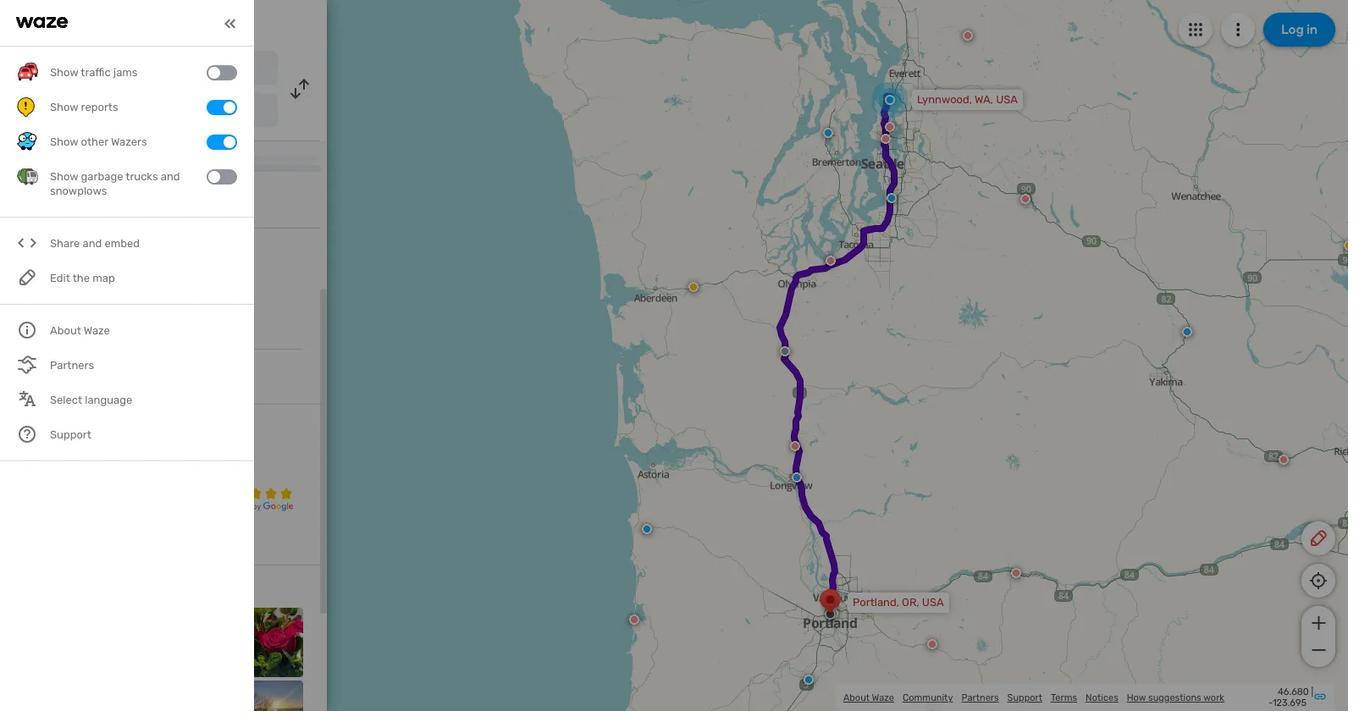 Task type: describe. For each thing, give the bounding box(es) containing it.
usa down driving directions
[[144, 64, 164, 75]]

123.695
[[1273, 698, 1307, 709]]

embed
[[105, 237, 140, 250]]

partners link
[[962, 692, 999, 703]]

community
[[903, 692, 953, 703]]

support
[[1007, 692, 1042, 703]]

-
[[1269, 698, 1273, 709]]

code image
[[17, 233, 38, 254]]

1 vertical spatial wa,
[[975, 93, 993, 106]]

0 horizontal spatial wa,
[[17, 270, 37, 285]]

how
[[1127, 692, 1146, 703]]

190.1 miles
[[47, 129, 107, 141]]

portland
[[62, 104, 109, 119]]

terms
[[1051, 692, 1077, 703]]

waze
[[872, 692, 894, 703]]

portland or, usa
[[62, 104, 154, 119]]

image 8 of lynnwood, lynnwood image
[[234, 681, 303, 711]]

suggestions
[[1148, 692, 1201, 703]]

review summary
[[17, 417, 111, 432]]

0 vertical spatial lynnwood wa, usa
[[62, 62, 164, 76]]

community link
[[903, 692, 953, 703]]

portland, or, usa
[[853, 596, 944, 609]]

usa right lynnwood,
[[996, 93, 1018, 106]]

lynnwood, wa, usa
[[917, 93, 1018, 106]]

share
[[50, 237, 80, 250]]

1 vertical spatial lynnwood
[[17, 247, 101, 268]]

pencil image
[[1308, 528, 1329, 549]]

0 vertical spatial lynnwood
[[62, 62, 118, 76]]

share and embed link
[[17, 226, 237, 261]]

and
[[83, 237, 102, 250]]

or, for portland
[[115, 106, 131, 118]]



Task type: locate. For each thing, give the bounding box(es) containing it.
portland,
[[853, 596, 899, 609]]

usa right portland
[[133, 106, 154, 118]]

or, for portland,
[[902, 596, 919, 609]]

wa,
[[124, 64, 141, 75], [975, 93, 993, 106], [17, 270, 37, 285]]

share and embed
[[50, 237, 140, 250]]

5 inside 5 4 3
[[17, 440, 24, 454]]

how suggestions work link
[[1127, 692, 1225, 703]]

usa down share
[[40, 270, 63, 285]]

|
[[1311, 687, 1313, 698]]

zoom in image
[[1308, 613, 1329, 633]]

lynnwood
[[62, 62, 118, 76], [17, 247, 101, 268]]

or, right portland
[[115, 106, 131, 118]]

or, right portland,
[[902, 596, 919, 609]]

usa inside portland or, usa
[[133, 106, 154, 118]]

review
[[17, 417, 56, 432]]

image 4 of lynnwood, lynnwood image
[[234, 608, 303, 677]]

notices
[[1086, 692, 1118, 703]]

1 horizontal spatial 5
[[217, 431, 247, 487]]

usa right portland,
[[922, 596, 944, 609]]

0 vertical spatial or,
[[115, 106, 131, 118]]

2 horizontal spatial wa,
[[975, 93, 993, 106]]

wa, right lynnwood,
[[975, 93, 993, 106]]

partners
[[962, 692, 999, 703]]

wa, down code icon
[[17, 270, 37, 285]]

1 horizontal spatial or,
[[902, 596, 919, 609]]

4
[[17, 453, 24, 468]]

terms link
[[1051, 692, 1077, 703]]

2 vertical spatial wa,
[[17, 270, 37, 285]]

3
[[17, 467, 24, 481]]

summary
[[59, 417, 111, 432]]

miles
[[75, 129, 107, 141]]

lynnwood wa, usa left embed at the left top
[[17, 247, 101, 285]]

5 4 3
[[17, 440, 24, 481]]

www.ci.lynnwood.wa.us
[[51, 369, 182, 384]]

about waze link
[[843, 692, 894, 703]]

1 vertical spatial lynnwood wa, usa
[[17, 247, 101, 285]]

or, inside portland or, usa
[[115, 106, 131, 118]]

driving
[[101, 14, 152, 32]]

location image
[[17, 100, 37, 120]]

about waze community partners support terms notices how suggestions work
[[843, 692, 1225, 703]]

wa, down driving
[[124, 64, 141, 75]]

5
[[217, 431, 247, 487], [17, 440, 24, 454]]

driving directions
[[101, 14, 226, 32]]

5 for 5 4 3
[[17, 440, 24, 454]]

directions
[[155, 14, 226, 32]]

notices link
[[1086, 692, 1118, 703]]

support link
[[1007, 692, 1042, 703]]

46.680 | -123.695
[[1269, 687, 1313, 709]]

lynnwood,
[[917, 93, 972, 106]]

computer image
[[17, 367, 37, 387]]

current location image
[[17, 58, 37, 78]]

www.ci.lynnwood.wa.us link
[[51, 369, 182, 384]]

lynnwood wa, usa
[[62, 62, 164, 76], [17, 247, 101, 285]]

0 horizontal spatial or,
[[115, 106, 131, 118]]

1 vertical spatial or,
[[902, 596, 919, 609]]

lynnwood up portland
[[62, 62, 118, 76]]

46.680
[[1278, 687, 1309, 698]]

link image
[[1313, 690, 1327, 703]]

lynnwood left embed at the left top
[[17, 247, 101, 268]]

lynnwood wa, usa up portland or, usa
[[62, 62, 164, 76]]

5 for 5
[[217, 431, 247, 487]]

about
[[843, 692, 870, 703]]

0 horizontal spatial 5
[[17, 440, 24, 454]]

1 horizontal spatial wa,
[[124, 64, 141, 75]]

zoom out image
[[1308, 640, 1329, 661]]

work
[[1203, 692, 1225, 703]]

0 vertical spatial wa,
[[124, 64, 141, 75]]

190.1
[[47, 129, 72, 141]]

or,
[[115, 106, 131, 118], [902, 596, 919, 609]]

usa
[[144, 64, 164, 75], [996, 93, 1018, 106], [133, 106, 154, 118], [40, 270, 63, 285], [922, 596, 944, 609]]



Task type: vqa. For each thing, say whether or not it's contained in the screenshot.
6m
no



